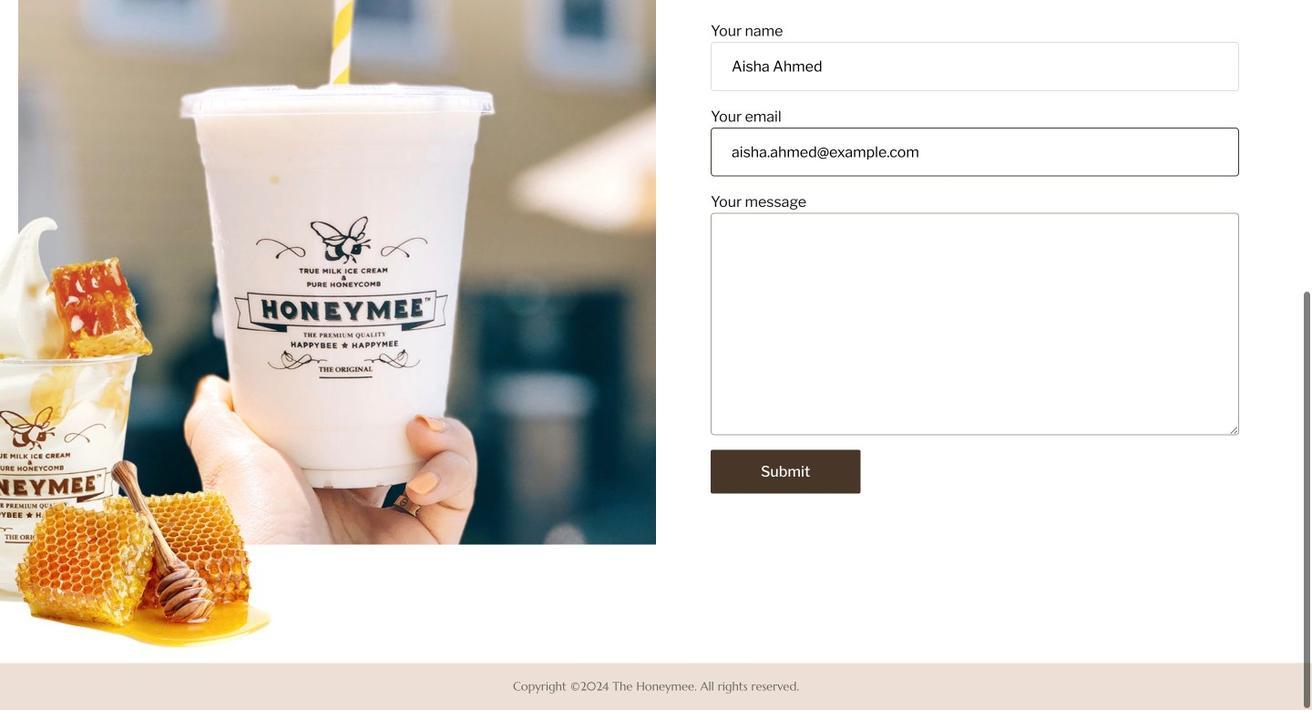 Task type: locate. For each thing, give the bounding box(es) containing it.
footer
[[0, 663, 1313, 710]]

None email field
[[711, 128, 1240, 177]]

contact form element
[[711, 20, 1240, 493]]

None submit
[[711, 450, 861, 493]]

None text field
[[711, 42, 1240, 91], [711, 213, 1240, 435], [711, 42, 1240, 91], [711, 213, 1240, 435]]



Task type: vqa. For each thing, say whether or not it's contained in the screenshot.
THE HONEYMEE "Image"
no



Task type: describe. For each thing, give the bounding box(es) containing it.
none submit inside contact form element
[[711, 450, 861, 493]]



